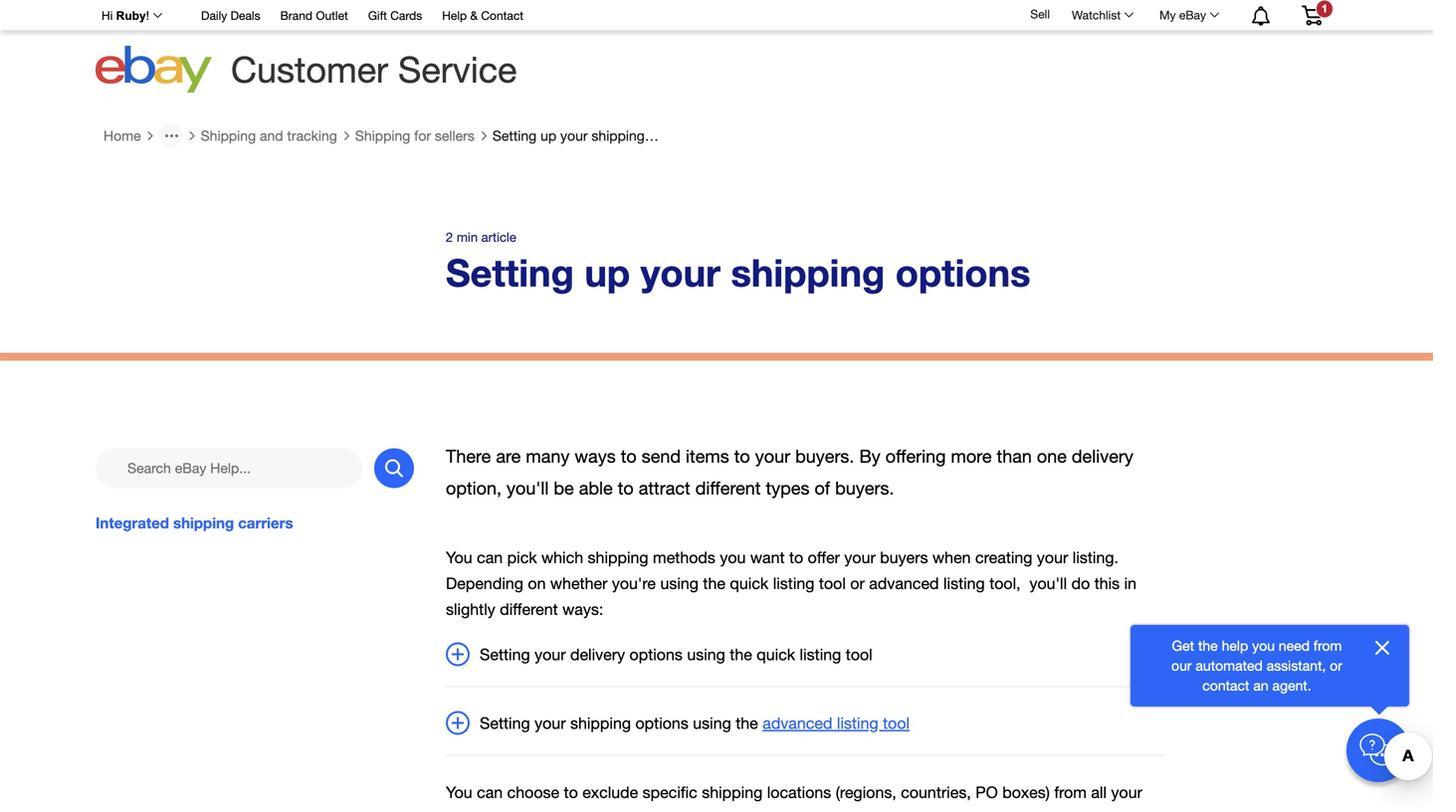 Task type: locate. For each thing, give the bounding box(es) containing it.
customer service
[[231, 48, 517, 90]]

using up setting your shipping options using the advanced listing tool
[[687, 646, 726, 664]]

0 vertical spatial you
[[446, 548, 473, 567]]

setting for setting your delivery options using the quick listing tool
[[480, 646, 530, 664]]

0 horizontal spatial shipping
[[201, 127, 256, 144]]

your
[[561, 127, 588, 144], [641, 250, 721, 295], [756, 446, 791, 467], [845, 548, 876, 567], [1038, 548, 1069, 567], [535, 646, 566, 664], [535, 714, 566, 733], [1112, 784, 1143, 802]]

you inside you can choose to exclude specific shipping locations (regions, countries, po boxes) from all your listings by using our
[[446, 784, 473, 802]]

2 you from the top
[[446, 784, 473, 802]]

setting inside "2 min article setting up your shipping options"
[[446, 250, 574, 295]]

1 vertical spatial listing
[[800, 646, 842, 664]]

0 vertical spatial our
[[1172, 658, 1192, 674]]

tool up advanced listing tool "link"
[[846, 646, 873, 664]]

1 horizontal spatial you
[[1253, 638, 1276, 654]]

Search eBay Help... text field
[[96, 449, 362, 489]]

1 vertical spatial different
[[500, 600, 558, 619]]

1 vertical spatial you
[[1253, 638, 1276, 654]]

1 vertical spatial or
[[1331, 658, 1343, 674]]

you
[[446, 548, 473, 567], [446, 784, 473, 802]]

can
[[477, 548, 503, 567], [477, 784, 503, 802]]

using down methods
[[661, 574, 699, 593]]

min
[[457, 230, 478, 245]]

setting up your shipping options link
[[493, 127, 695, 144]]

1 can from the top
[[477, 548, 503, 567]]

there are many ways to send items to your buyers. by offering more than one delivery option, you'll be able to attract different types of buyers.
[[446, 446, 1134, 499]]

0 vertical spatial different
[[696, 478, 761, 499]]

delivery down ways:
[[571, 646, 625, 664]]

tracking
[[287, 127, 337, 144]]

setting down the "slightly"
[[480, 646, 530, 664]]

shipping inside setting up your shipping options link
[[592, 127, 645, 144]]

1 horizontal spatial different
[[696, 478, 761, 499]]

tool down offer
[[819, 574, 846, 593]]

up inside "2 min article setting up your shipping options"
[[585, 250, 630, 295]]

tool up (regions,
[[883, 714, 910, 733]]

you up depending
[[446, 548, 473, 567]]

setting
[[493, 127, 537, 144], [446, 250, 574, 295], [480, 646, 530, 664], [480, 714, 530, 733]]

using
[[661, 574, 699, 593], [687, 646, 726, 664], [693, 714, 732, 733], [522, 810, 560, 810]]

specific
[[643, 784, 698, 802]]

automated
[[1196, 658, 1263, 674]]

setting your delivery options using the quick listing tool
[[480, 646, 873, 664]]

the inside get the help you need from our automated assistant, or contact an agent.
[[1199, 638, 1219, 654]]

0 horizontal spatial up
[[541, 127, 557, 144]]

or up setting your delivery options using the quick listing tool dropdown button
[[851, 574, 865, 593]]

1 horizontal spatial delivery
[[1072, 446, 1134, 467]]

using inside dropdown button
[[687, 646, 726, 664]]

advanced listing tool link
[[763, 711, 910, 736]]

2 shipping from the left
[[355, 127, 411, 144]]

the up you can choose to exclude specific shipping locations (regions, countries, po boxes) from all your listings by using our
[[736, 714, 759, 733]]

offering
[[886, 446, 946, 467]]

from left all
[[1055, 784, 1087, 802]]

shipping and tracking
[[201, 127, 337, 144]]

1 vertical spatial from
[[1055, 784, 1087, 802]]

setting down article
[[446, 250, 574, 295]]

shipping inside shipping for sellers link
[[355, 127, 411, 144]]

to inside you can pick which shipping methods you want to offer your buyers when creating your listing. depending on whether you're using the quick listing tool or advanced listing tool,  you'll do this in slightly different ways:
[[790, 548, 804, 567]]

offer
[[808, 548, 840, 567]]

are
[[496, 446, 521, 467]]

2 can from the top
[[477, 784, 503, 802]]

up
[[541, 127, 557, 144], [585, 250, 630, 295]]

0 vertical spatial quick
[[730, 574, 769, 593]]

you can pick which shipping methods you want to offer your buyers when creating your listing. depending on whether you're using the quick listing tool or advanced listing tool,  you'll do this in slightly different ways:
[[446, 548, 1137, 619]]

be
[[554, 478, 574, 499]]

listing
[[773, 574, 815, 593], [800, 646, 842, 664]]

0 vertical spatial from
[[1314, 638, 1343, 654]]

this
[[1095, 574, 1120, 593]]

shipping inside the integrated shipping carriers link
[[173, 514, 234, 532]]

you right the help
[[1253, 638, 1276, 654]]

shipping left 'and'
[[201, 127, 256, 144]]

on
[[528, 574, 546, 593]]

can up the by
[[477, 784, 503, 802]]

your inside you can choose to exclude specific shipping locations (regions, countries, po boxes) from all your listings by using our
[[1112, 784, 1143, 802]]

quick down want
[[730, 574, 769, 593]]

1 you from the top
[[446, 548, 473, 567]]

0 vertical spatial up
[[541, 127, 557, 144]]

0 horizontal spatial or
[[851, 574, 865, 593]]

tool,
[[990, 574, 1021, 593]]

you're
[[612, 574, 656, 593]]

service
[[398, 48, 517, 90]]

my ebay link
[[1149, 3, 1229, 27]]

daily
[[201, 8, 227, 22]]

brand
[[280, 8, 313, 22]]

the down methods
[[703, 574, 726, 593]]

to
[[621, 446, 637, 467], [735, 446, 751, 467], [618, 478, 634, 499], [790, 548, 804, 567], [564, 784, 578, 802]]

you left want
[[720, 548, 746, 567]]

listing down want
[[773, 574, 815, 593]]

0 vertical spatial you
[[720, 548, 746, 567]]

listing up advanced listing tool "link"
[[800, 646, 842, 664]]

delivery inside there are many ways to send items to your buyers. by offering more than one delivery option, you'll be able to attract different types of buyers.
[[1072, 446, 1134, 467]]

customer service banner
[[91, 0, 1338, 100]]

buyers.
[[796, 446, 855, 467], [836, 478, 895, 499]]

1 shipping from the left
[[201, 127, 256, 144]]

setting your shipping options using the advanced listing tool
[[480, 714, 910, 733]]

setting up choose
[[480, 714, 530, 733]]

the inside you can pick which shipping methods you want to offer your buyers when creating your listing. depending on whether you're using the quick listing tool or advanced listing tool,  you'll do this in slightly different ways:
[[703, 574, 726, 593]]

0 horizontal spatial you
[[720, 548, 746, 567]]

setting right sellers
[[493, 127, 537, 144]]

you inside you can pick which shipping methods you want to offer your buyers when creating your listing. depending on whether you're using the quick listing tool or advanced listing tool,  you'll do this in slightly different ways:
[[446, 548, 473, 567]]

shipping
[[592, 127, 645, 144], [731, 250, 885, 295], [173, 514, 234, 532], [588, 548, 649, 567], [571, 714, 631, 733], [702, 784, 763, 802]]

setting up your shipping options main content
[[0, 116, 1434, 810]]

contact
[[481, 8, 524, 22]]

0 vertical spatial can
[[477, 548, 503, 567]]

0 vertical spatial or
[[851, 574, 865, 593]]

advanced listing inside you can pick which shipping methods you want to offer your buyers when creating your listing. depending on whether you're using the quick listing tool or advanced listing tool,  you'll do this in slightly different ways:
[[870, 574, 986, 593]]

our
[[1172, 658, 1192, 674], [565, 810, 588, 810]]

can inside you can choose to exclude specific shipping locations (regions, countries, po boxes) from all your listings by using our
[[477, 784, 503, 802]]

0 horizontal spatial from
[[1055, 784, 1087, 802]]

0 vertical spatial delivery
[[1072, 446, 1134, 467]]

option,
[[446, 478, 502, 499]]

deals
[[231, 8, 260, 22]]

0 vertical spatial advanced listing
[[870, 574, 986, 593]]

1 horizontal spatial from
[[1314, 638, 1343, 654]]

advanced listing down setting your delivery options using the quick listing tool dropdown button
[[763, 714, 879, 733]]

1 vertical spatial tool
[[846, 646, 873, 664]]

1 vertical spatial quick
[[757, 646, 796, 664]]

advanced listing down buyers
[[870, 574, 986, 593]]

get
[[1173, 638, 1195, 654]]

options
[[649, 127, 695, 144], [896, 250, 1031, 295], [630, 646, 683, 664], [636, 714, 689, 733]]

get the help you need from our automated assistant, or contact an agent. tooltip
[[1163, 636, 1352, 696]]

0 horizontal spatial delivery
[[571, 646, 625, 664]]

setting for setting up your shipping options
[[493, 127, 537, 144]]

1 horizontal spatial up
[[585, 250, 630, 295]]

daily deals link
[[201, 5, 260, 27]]

than
[[997, 446, 1032, 467]]

buyers. down by
[[836, 478, 895, 499]]

in
[[1125, 574, 1137, 593]]

setting your delivery options using the quick listing tool button
[[446, 643, 1165, 668]]

you up listings
[[446, 784, 473, 802]]

assistant,
[[1267, 658, 1327, 674]]

to right choose
[[564, 784, 578, 802]]

setting inside dropdown button
[[480, 646, 530, 664]]

tool
[[819, 574, 846, 593], [846, 646, 873, 664], [883, 714, 910, 733]]

or right assistant,
[[1331, 658, 1343, 674]]

using down choose
[[522, 810, 560, 810]]

sell
[[1031, 7, 1051, 21]]

shipping inside you can pick which shipping methods you want to offer your buyers when creating your listing. depending on whether you're using the quick listing tool or advanced listing tool,  you'll do this in slightly different ways:
[[588, 548, 649, 567]]

gift cards
[[368, 8, 422, 22]]

1 horizontal spatial our
[[1172, 658, 1192, 674]]

hi ruby !
[[102, 9, 149, 22]]

your inside "2 min article setting up your shipping options"
[[641, 250, 721, 295]]

and
[[260, 127, 283, 144]]

shipping for shipping and tracking
[[201, 127, 256, 144]]

different down on
[[500, 600, 558, 619]]

listing inside dropdown button
[[800, 646, 842, 664]]

1 vertical spatial delivery
[[571, 646, 625, 664]]

our down exclude
[[565, 810, 588, 810]]

you inside you can pick which shipping methods you want to offer your buyers when creating your listing. depending on whether you're using the quick listing tool or advanced listing tool,  you'll do this in slightly different ways:
[[720, 548, 746, 567]]

ways:
[[563, 600, 604, 619]]

to left offer
[[790, 548, 804, 567]]

0 vertical spatial tool
[[819, 574, 846, 593]]

0 vertical spatial listing
[[773, 574, 815, 593]]

1 vertical spatial buyers.
[[836, 478, 895, 499]]

0 horizontal spatial different
[[500, 600, 558, 619]]

help
[[442, 8, 467, 22]]

the right get
[[1199, 638, 1219, 654]]

the up setting your shipping options using the advanced listing tool
[[730, 646, 753, 664]]

1
[[1322, 2, 1328, 15]]

1 vertical spatial can
[[477, 784, 503, 802]]

0 horizontal spatial our
[[565, 810, 588, 810]]

1 vertical spatial our
[[565, 810, 588, 810]]

can inside you can pick which shipping methods you want to offer your buyers when creating your listing. depending on whether you're using the quick listing tool or advanced listing tool,  you'll do this in slightly different ways:
[[477, 548, 503, 567]]

from right need
[[1314, 638, 1343, 654]]

up inside setting up your shipping options link
[[541, 127, 557, 144]]

options inside "2 min article setting up your shipping options"
[[896, 250, 1031, 295]]

!
[[146, 9, 149, 22]]

you inside get the help you need from our automated assistant, or contact an agent.
[[1253, 638, 1276, 654]]

quick down you can pick which shipping methods you want to offer your buyers when creating your listing. depending on whether you're using the quick listing tool or advanced listing tool,  you'll do this in slightly different ways: in the bottom of the page
[[757, 646, 796, 664]]

buyers. up "of"
[[796, 446, 855, 467]]

using inside you can choose to exclude specific shipping locations (regions, countries, po boxes) from all your listings by using our
[[522, 810, 560, 810]]

1 vertical spatial you
[[446, 784, 473, 802]]

slightly
[[446, 600, 496, 619]]

you
[[720, 548, 746, 567], [1253, 638, 1276, 654]]

our down get
[[1172, 658, 1192, 674]]

0 vertical spatial buyers.
[[796, 446, 855, 467]]

setting for setting your shipping options using the advanced listing tool
[[480, 714, 530, 733]]

quick inside dropdown button
[[757, 646, 796, 664]]

different down 'items'
[[696, 478, 761, 499]]

delivery
[[1072, 446, 1134, 467], [571, 646, 625, 664]]

help & contact
[[442, 8, 524, 22]]

quick
[[730, 574, 769, 593], [757, 646, 796, 664]]

1 vertical spatial up
[[585, 250, 630, 295]]

tool inside you can pick which shipping methods you want to offer your buyers when creating your listing. depending on whether you're using the quick listing tool or advanced listing tool,  you'll do this in slightly different ways:
[[819, 574, 846, 593]]

shipping left the for in the top of the page
[[355, 127, 411, 144]]

shipping
[[201, 127, 256, 144], [355, 127, 411, 144]]

delivery inside dropdown button
[[571, 646, 625, 664]]

delivery right "one"
[[1072, 446, 1134, 467]]

my ebay
[[1160, 8, 1207, 22]]

one
[[1037, 446, 1067, 467]]

send
[[642, 446, 681, 467]]

need
[[1279, 638, 1310, 654]]

from
[[1314, 638, 1343, 654], [1055, 784, 1087, 802]]

using inside you can pick which shipping methods you want to offer your buyers when creating your listing. depending on whether you're using the quick listing tool or advanced listing tool,  you'll do this in slightly different ways:
[[661, 574, 699, 593]]

1 horizontal spatial shipping
[[355, 127, 411, 144]]

1 horizontal spatial or
[[1331, 658, 1343, 674]]

can up depending
[[477, 548, 503, 567]]



Task type: vqa. For each thing, say whether or not it's contained in the screenshot.
tool,
yes



Task type: describe. For each thing, give the bounding box(es) containing it.
types
[[766, 478, 810, 499]]

sell link
[[1022, 7, 1059, 21]]

countries,
[[901, 784, 972, 802]]

or inside get the help you need from our automated assistant, or contact an agent.
[[1331, 658, 1343, 674]]

brand outlet link
[[280, 5, 348, 27]]

integrated shipping carriers link
[[96, 512, 414, 534]]

for
[[414, 127, 431, 144]]

can for choose
[[477, 784, 503, 802]]

boxes)
[[1003, 784, 1050, 802]]

different inside there are many ways to send items to your buyers. by offering more than one delivery option, you'll be able to attract different types of buyers.
[[696, 478, 761, 499]]

2
[[446, 230, 453, 245]]

setting up your shipping options
[[493, 127, 695, 144]]

my
[[1160, 8, 1177, 22]]

gift
[[368, 8, 387, 22]]

1 vertical spatial advanced listing
[[763, 714, 879, 733]]

you can choose to exclude specific shipping locations (regions, countries, po boxes) from all your listings by using our
[[446, 784, 1143, 810]]

(regions,
[[836, 784, 897, 802]]

hi
[[102, 9, 113, 22]]

listings
[[446, 810, 496, 810]]

ebay
[[1180, 8, 1207, 22]]

home link
[[104, 127, 141, 144]]

exclude
[[583, 784, 638, 802]]

our inside get the help you need from our automated assistant, or contact an agent.
[[1172, 658, 1192, 674]]

your inside dropdown button
[[535, 646, 566, 664]]

cards
[[391, 8, 422, 22]]

watchlist
[[1072, 8, 1121, 22]]

brand outlet
[[280, 8, 348, 22]]

shipping and tracking link
[[201, 127, 337, 144]]

watchlist link
[[1061, 3, 1143, 27]]

carriers
[[238, 514, 293, 532]]

your inside there are many ways to send items to your buyers. by offering more than one delivery option, you'll be able to attract different types of buyers.
[[756, 446, 791, 467]]

do
[[1072, 574, 1091, 593]]

when
[[933, 548, 971, 567]]

ruby
[[116, 9, 146, 22]]

of
[[815, 478, 831, 499]]

help & contact link
[[442, 5, 524, 27]]

or inside you can pick which shipping methods you want to offer your buyers when creating your listing. depending on whether you're using the quick listing tool or advanced listing tool,  you'll do this in slightly different ways:
[[851, 574, 865, 593]]

whether
[[551, 574, 608, 593]]

want
[[751, 548, 785, 567]]

from inside get the help you need from our automated assistant, or contact an agent.
[[1314, 638, 1343, 654]]

from inside you can choose to exclude specific shipping locations (regions, countries, po boxes) from all your listings by using our
[[1055, 784, 1087, 802]]

&
[[470, 8, 478, 22]]

article
[[482, 230, 517, 245]]

all
[[1092, 784, 1107, 802]]

outlet
[[316, 8, 348, 22]]

help
[[1222, 638, 1249, 654]]

using down setting your delivery options using the quick listing tool
[[693, 714, 732, 733]]

by
[[500, 810, 518, 810]]

you'll
[[507, 478, 549, 499]]

to right able
[[618, 478, 634, 499]]

shipping for sellers
[[355, 127, 475, 144]]

you for you can pick which shipping methods you want to offer your buyers when creating your listing. depending on whether you're using the quick listing tool or advanced listing tool,  you'll do this in slightly different ways:
[[446, 548, 473, 567]]

pick
[[507, 548, 537, 567]]

attract
[[639, 478, 691, 499]]

gift cards link
[[368, 5, 422, 27]]

an
[[1254, 678, 1269, 694]]

to inside you can choose to exclude specific shipping locations (regions, countries, po boxes) from all your listings by using our
[[564, 784, 578, 802]]

shipping for shipping for sellers
[[355, 127, 411, 144]]

get the help you need from our automated assistant, or contact an agent.
[[1172, 638, 1343, 694]]

many
[[526, 446, 570, 467]]

account navigation
[[91, 0, 1338, 31]]

our inside you can choose to exclude specific shipping locations (regions, countries, po boxes) from all your listings by using our
[[565, 810, 588, 810]]

listing.
[[1073, 548, 1119, 567]]

you for you can choose to exclude specific shipping locations (regions, countries, po boxes) from all your listings by using our
[[446, 784, 473, 802]]

shipping inside "2 min article setting up your shipping options"
[[731, 250, 885, 295]]

methods
[[653, 548, 716, 567]]

contact
[[1203, 678, 1250, 694]]

daily deals
[[201, 8, 260, 22]]

by
[[860, 446, 881, 467]]

can for pick
[[477, 548, 503, 567]]

items
[[686, 446, 730, 467]]

able
[[579, 478, 613, 499]]

shipping inside you can choose to exclude specific shipping locations (regions, countries, po boxes) from all your listings by using our
[[702, 784, 763, 802]]

integrated shipping carriers
[[96, 514, 293, 532]]

more
[[951, 446, 992, 467]]

agent.
[[1273, 678, 1312, 694]]

which
[[542, 548, 584, 567]]

locations
[[767, 784, 832, 802]]

1 link
[[1291, 0, 1335, 29]]

home
[[104, 127, 141, 144]]

2 vertical spatial tool
[[883, 714, 910, 733]]

tool inside dropdown button
[[846, 646, 873, 664]]

quick inside you can pick which shipping methods you want to offer your buyers when creating your listing. depending on whether you're using the quick listing tool or advanced listing tool,  you'll do this in slightly different ways:
[[730, 574, 769, 593]]

to left send
[[621, 446, 637, 467]]

there
[[446, 446, 491, 467]]

different inside you can pick which shipping methods you want to offer your buyers when creating your listing. depending on whether you're using the quick listing tool or advanced listing tool,  you'll do this in slightly different ways:
[[500, 600, 558, 619]]

options inside dropdown button
[[630, 646, 683, 664]]

depending
[[446, 574, 524, 593]]

listing inside you can pick which shipping methods you want to offer your buyers when creating your listing. depending on whether you're using the quick listing tool or advanced listing tool,  you'll do this in slightly different ways:
[[773, 574, 815, 593]]

to right 'items'
[[735, 446, 751, 467]]

integrated
[[96, 514, 169, 532]]

po
[[976, 784, 999, 802]]

customer
[[231, 48, 388, 90]]

2 min article setting up your shipping options
[[446, 230, 1031, 295]]

the inside setting your delivery options using the quick listing tool dropdown button
[[730, 646, 753, 664]]



